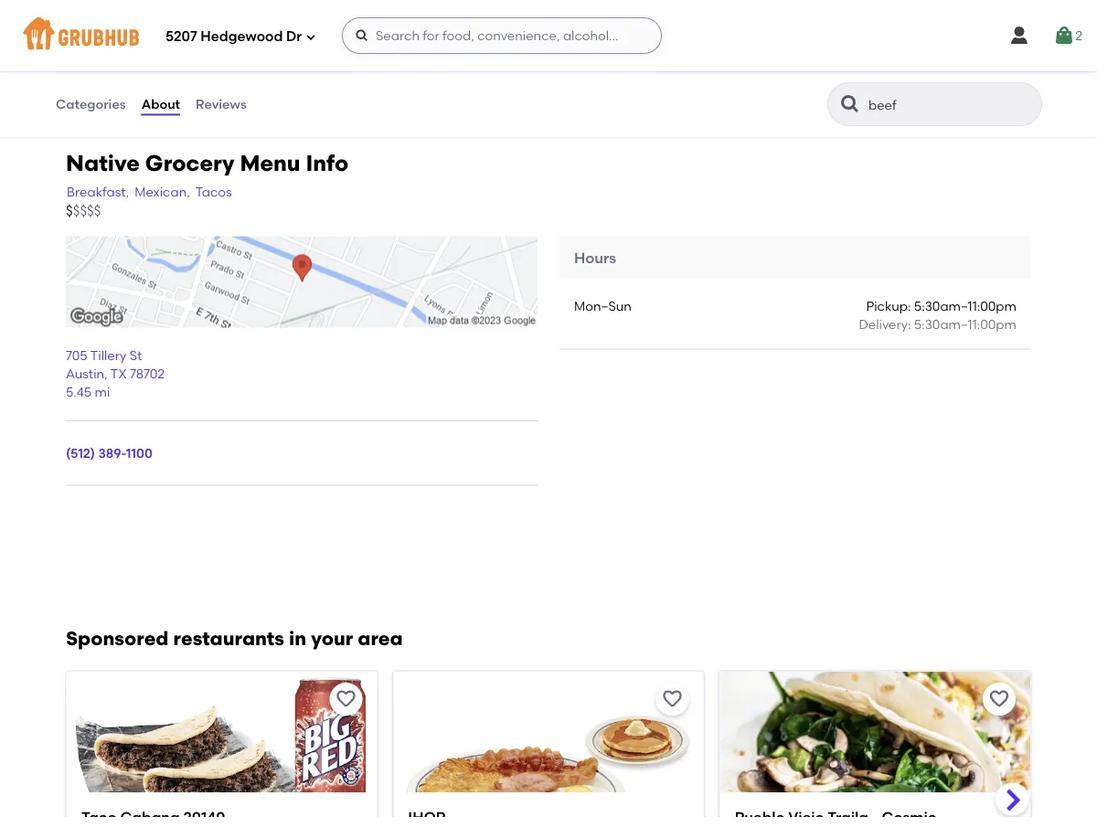 Task type: vqa. For each thing, say whether or not it's contained in the screenshot.
Pueblo Viejo Traila - Cosmic logo's Save this restaurant button
yes



Task type: locate. For each thing, give the bounding box(es) containing it.
$$$$$
[[66, 203, 101, 219]]

1100
[[126, 446, 152, 461]]

0 vertical spatial 5:30am–11:00pm
[[914, 298, 1017, 314]]

grocery
[[145, 150, 235, 176]]

save this restaurant button
[[329, 682, 362, 715], [656, 682, 689, 715], [983, 682, 1016, 715]]

ihop logo image
[[393, 671, 704, 817]]

tacos button
[[195, 181, 233, 202]]

breakfast, button
[[66, 181, 130, 202]]

389-
[[98, 446, 126, 461]]

search icon image
[[839, 93, 861, 115]]

Search for food, convenience, alcohol... search field
[[342, 17, 662, 54]]

0 horizontal spatial svg image
[[305, 32, 316, 43]]

5:30am–11:00pm right delivery:
[[914, 317, 1017, 332]]

save this restaurant image for taco cabana 20140 logo save this restaurant 'button'
[[335, 688, 357, 710]]

st
[[130, 348, 142, 363]]

1 save this restaurant image from the left
[[335, 688, 357, 710]]

mi
[[95, 385, 110, 400]]

2 save this restaurant image from the left
[[662, 688, 684, 710]]

dr
[[286, 28, 302, 45]]

2 save this restaurant button from the left
[[656, 682, 689, 715]]

tacos
[[195, 184, 232, 199]]

taco cabana 20140 logo image
[[67, 671, 377, 817]]

svg image
[[355, 28, 369, 43], [305, 32, 316, 43]]

3 save this restaurant button from the left
[[983, 682, 1016, 715]]

1 5:30am–11:00pm from the top
[[914, 298, 1017, 314]]

,
[[104, 366, 108, 382]]

2
[[1075, 28, 1082, 43]]

0 horizontal spatial save this restaurant image
[[335, 688, 357, 710]]

5207 hedgewood dr
[[165, 28, 302, 45]]

delivery:
[[859, 317, 911, 332]]

pueblo viejo traila - cosmic logo image
[[720, 671, 1030, 817]]

0 horizontal spatial save this restaurant button
[[329, 682, 362, 715]]

mexican, button
[[134, 181, 191, 202]]

save this restaurant button for taco cabana 20140 logo
[[329, 682, 362, 715]]

1 vertical spatial 5:30am–11:00pm
[[914, 317, 1017, 332]]

0 horizontal spatial svg image
[[1009, 25, 1030, 47]]

native
[[66, 150, 140, 176]]

(512)
[[66, 446, 95, 461]]

save this restaurant image
[[988, 688, 1010, 710]]

5:30am–11:00pm
[[914, 298, 1017, 314], [914, 317, 1017, 332]]

2 5:30am–11:00pm from the top
[[914, 317, 1017, 332]]

5:30am–11:00pm right pickup:
[[914, 298, 1017, 314]]

2 horizontal spatial save this restaurant button
[[983, 682, 1016, 715]]

78702
[[130, 366, 165, 382]]

breakfast, mexican, tacos
[[67, 184, 232, 199]]

(512) 389-1100
[[66, 446, 152, 461]]

area
[[358, 627, 403, 650]]

svg image inside 2 button
[[1053, 25, 1075, 47]]

restaurants
[[173, 627, 284, 650]]

1 horizontal spatial svg image
[[1053, 25, 1075, 47]]

sponsored
[[66, 627, 169, 650]]

1 save this restaurant button from the left
[[329, 682, 362, 715]]

svg image
[[1009, 25, 1030, 47], [1053, 25, 1075, 47]]

1 horizontal spatial save this restaurant button
[[656, 682, 689, 715]]

your
[[311, 627, 353, 650]]

2 svg image from the left
[[1053, 25, 1075, 47]]

1 svg image from the left
[[1009, 25, 1030, 47]]

save this restaurant image
[[335, 688, 357, 710], [662, 688, 684, 710]]

1 horizontal spatial save this restaurant image
[[662, 688, 684, 710]]



Task type: describe. For each thing, give the bounding box(es) containing it.
mon–sun
[[574, 298, 631, 314]]

(512) 389-1100 button
[[66, 445, 152, 463]]

5207
[[165, 28, 197, 45]]

705 tillery st austin , tx 78702 5.45 mi
[[66, 348, 165, 400]]

save this restaurant button for ihop logo
[[656, 682, 689, 715]]

$
[[66, 203, 73, 219]]

tx
[[110, 366, 127, 382]]

categories
[[56, 96, 126, 112]]

pickup: 5:30am–11:00pm delivery: 5:30am–11:00pm
[[859, 298, 1017, 332]]

reviews
[[196, 96, 247, 112]]

pickup:
[[866, 298, 911, 314]]

native grocery menu info
[[66, 150, 349, 176]]

menu
[[240, 150, 300, 176]]

breakfast,
[[67, 184, 129, 199]]

tillery
[[90, 348, 126, 363]]

mexican,
[[135, 184, 190, 199]]

reviews button
[[195, 71, 248, 137]]

info
[[306, 150, 349, 176]]

705
[[66, 348, 87, 363]]

categories button
[[55, 71, 127, 137]]

2 button
[[1053, 19, 1082, 52]]

austin
[[66, 366, 104, 382]]

about button
[[140, 71, 181, 137]]

5.45
[[66, 385, 92, 400]]

in
[[289, 627, 306, 650]]

1 horizontal spatial svg image
[[355, 28, 369, 43]]

Search Native Grocery search field
[[867, 96, 1007, 113]]

main navigation navigation
[[0, 0, 1097, 71]]

sponsored restaurants in your area
[[66, 627, 403, 650]]

about
[[141, 96, 180, 112]]

save this restaurant button for pueblo viejo traila - cosmic logo
[[983, 682, 1016, 715]]

hours
[[574, 249, 616, 266]]

hedgewood
[[201, 28, 283, 45]]

save this restaurant image for ihop logo's save this restaurant 'button'
[[662, 688, 684, 710]]



